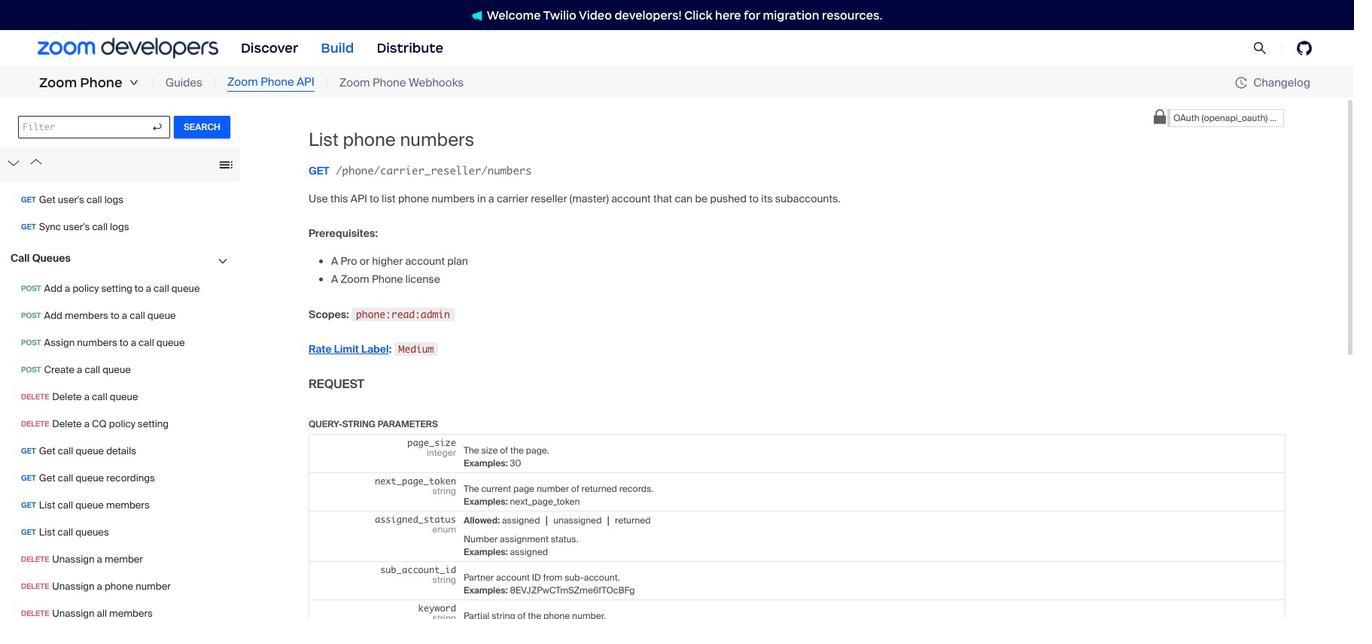 Task type: describe. For each thing, give the bounding box(es) containing it.
request
[[309, 376, 365, 392]]

for
[[744, 8, 761, 22]]

zoom for zoom phone webhooks
[[339, 75, 370, 90]]

zoom phone api link
[[227, 74, 315, 92]]

resources.
[[822, 8, 883, 22]]

github image
[[1297, 41, 1312, 56]]

notification image
[[472, 10, 487, 21]]

phone for zoom phone api
[[261, 75, 294, 90]]

string
[[342, 418, 376, 430]]

webhooks
[[409, 75, 464, 90]]

github image
[[1297, 41, 1312, 56]]

guides
[[165, 75, 203, 90]]

query-
[[309, 418, 342, 430]]

query-string parameters
[[309, 418, 438, 430]]

twilio
[[543, 8, 577, 22]]

welcome twilio video developers! click here for migration resources. link
[[457, 7, 898, 23]]

zoom phone
[[39, 75, 123, 91]]

down image
[[129, 78, 138, 87]]

history image down search image
[[1236, 77, 1254, 89]]

video
[[579, 8, 612, 22]]

changelog link
[[1236, 75, 1311, 90]]

welcome twilio video developers! click here for migration resources.
[[487, 8, 883, 22]]



Task type: locate. For each thing, give the bounding box(es) containing it.
phone left webhooks
[[373, 75, 406, 90]]

0 horizontal spatial zoom
[[39, 75, 77, 91]]

zoom developer logo image
[[38, 38, 218, 58]]

welcome
[[487, 8, 541, 22]]

api
[[297, 75, 315, 90]]

developers!
[[615, 8, 682, 22]]

1 horizontal spatial zoom
[[227, 75, 258, 90]]

parameters
[[378, 418, 438, 430]]

zoom
[[39, 75, 77, 91], [227, 75, 258, 90], [339, 75, 370, 90]]

search image
[[1254, 41, 1267, 55]]

history image left changelog
[[1236, 77, 1248, 89]]

phone
[[80, 75, 123, 91], [261, 75, 294, 90], [373, 75, 406, 90]]

zoom phone webhooks
[[339, 75, 464, 90]]

changelog
[[1254, 75, 1311, 90]]

2 zoom from the left
[[227, 75, 258, 90]]

1 zoom from the left
[[39, 75, 77, 91]]

here
[[715, 8, 741, 22]]

1 horizontal spatial phone
[[261, 75, 294, 90]]

zoom inside zoom phone api link
[[227, 75, 258, 90]]

phone left down icon at the top left of page
[[80, 75, 123, 91]]

2 phone from the left
[[261, 75, 294, 90]]

history image
[[1236, 77, 1254, 89], [1236, 77, 1248, 89]]

search image
[[1254, 41, 1267, 55]]

zoom phone api
[[227, 75, 315, 90]]

zoom for zoom phone api
[[227, 75, 258, 90]]

migration
[[763, 8, 820, 22]]

2 horizontal spatial phone
[[373, 75, 406, 90]]

zoom for zoom phone
[[39, 75, 77, 91]]

phone for zoom phone webhooks
[[373, 75, 406, 90]]

3 zoom from the left
[[339, 75, 370, 90]]

notification image
[[472, 10, 482, 21]]

3 phone from the left
[[373, 75, 406, 90]]

guides link
[[165, 74, 203, 91]]

phone left api
[[261, 75, 294, 90]]

phone for zoom phone
[[80, 75, 123, 91]]

2 horizontal spatial zoom
[[339, 75, 370, 90]]

1 phone from the left
[[80, 75, 123, 91]]

zoom inside zoom phone webhooks link
[[339, 75, 370, 90]]

click
[[685, 8, 713, 22]]

0 horizontal spatial phone
[[80, 75, 123, 91]]

zoom phone webhooks link
[[339, 74, 464, 91]]



